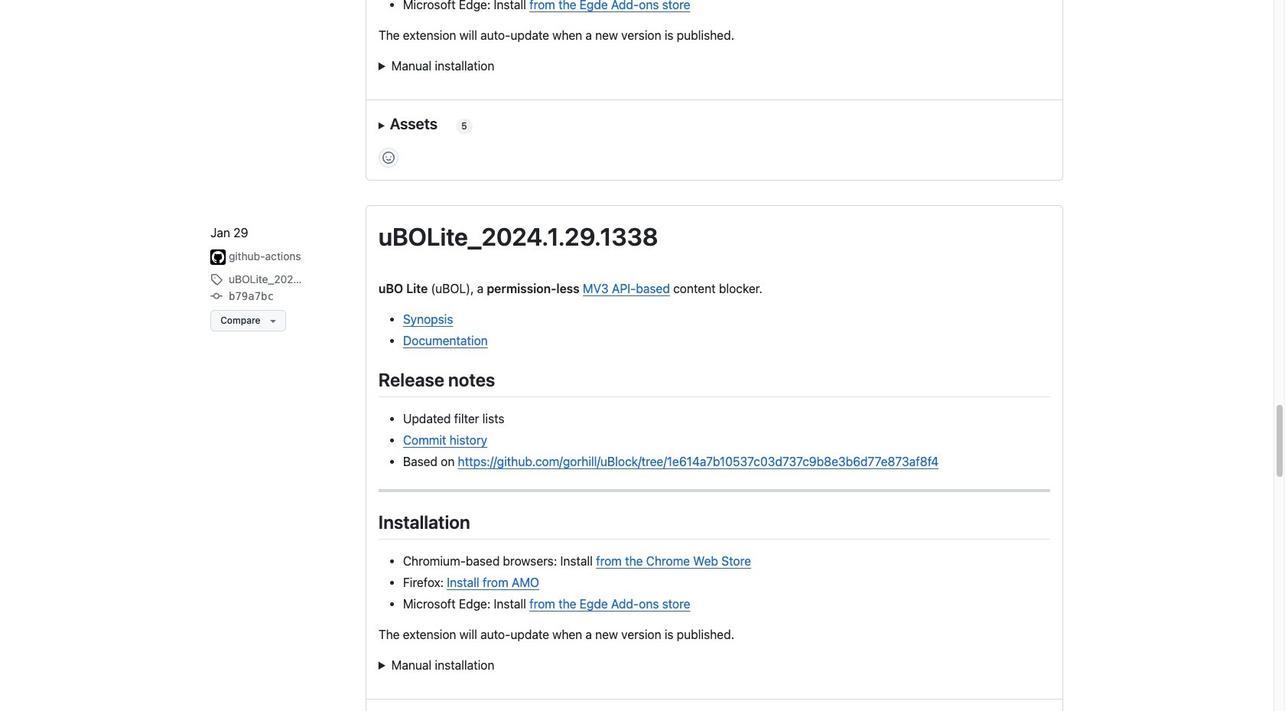 Task type: vqa. For each thing, say whether or not it's contained in the screenshot.
topmost Star this repository icon
no



Task type: locate. For each thing, give the bounding box(es) containing it.
add or remove reactions image
[[383, 151, 395, 164]]

tag image
[[211, 273, 223, 286]]

@github actions image
[[211, 250, 226, 265]]

add or remove reactions element
[[379, 148, 399, 167]]



Task type: describe. For each thing, give the bounding box(es) containing it.
commit image
[[211, 290, 223, 302]]

triangle down image
[[267, 315, 279, 327]]



